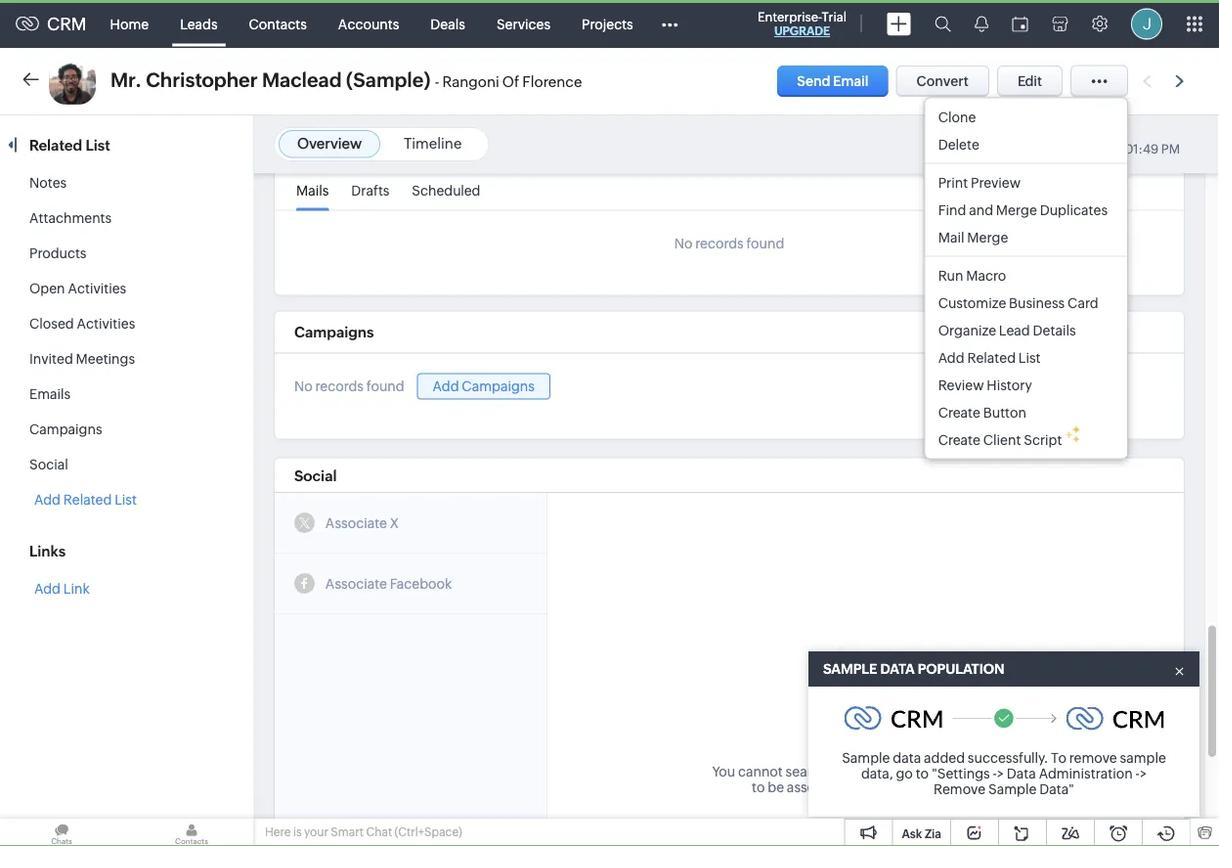 Task type: describe. For each thing, give the bounding box(es) containing it.
create client script
[[939, 432, 1063, 447]]

is
[[293, 826, 302, 839]]

signals image
[[975, 16, 989, 32]]

customize business card
[[939, 295, 1099, 311]]

ask
[[902, 827, 923, 840]]

create menu element
[[875, 0, 923, 47]]

notes
[[29, 175, 67, 191]]

attachments
[[29, 210, 112, 226]]

last update : 01:49 pm
[[1046, 142, 1181, 157]]

enterprise-
[[758, 9, 822, 24]]

create for create button
[[939, 404, 981, 420]]

(sample)
[[346, 69, 431, 91]]

invited meetings
[[29, 351, 135, 367]]

upgrade
[[775, 24, 831, 38]]

1 horizontal spatial social
[[294, 467, 337, 484]]

deals link
[[415, 0, 481, 47]]

open
[[29, 281, 65, 296]]

crm image
[[1066, 707, 1164, 730]]

1 horizontal spatial no records found
[[675, 235, 785, 251]]

to inside sample data added successfully. to remove sample data, go to "settings -> data administration -> remove sample data"
[[916, 766, 929, 782]]

0 vertical spatial add related list
[[939, 350, 1041, 365]]

1 vertical spatial facebook
[[900, 764, 962, 780]]

sample data added successfully. to remove sample data, go to "settings -> data administration -> remove sample data"
[[842, 750, 1167, 797]]

the
[[892, 780, 912, 795]]

has
[[997, 764, 1020, 780]]

here is your smart chat (ctrl+space)
[[265, 826, 462, 839]]

0 vertical spatial found
[[747, 235, 785, 251]]

print preview
[[939, 175, 1021, 190]]

review history
[[939, 377, 1033, 393]]

email
[[834, 73, 869, 89]]

convert
[[917, 73, 969, 89]]

and
[[969, 202, 994, 218]]

0 horizontal spatial sample
[[842, 750, 891, 766]]

enterprise-trial upgrade
[[758, 9, 847, 38]]

closed
[[29, 316, 74, 332]]

of
[[503, 73, 520, 90]]

invited meetings link
[[29, 351, 135, 367]]

products link
[[29, 246, 87, 261]]

update
[[1072, 142, 1116, 157]]

go
[[896, 766, 913, 782]]

meetings
[[76, 351, 135, 367]]

leads
[[180, 16, 218, 32]]

link
[[63, 581, 90, 597]]

0 vertical spatial facebook
[[390, 575, 452, 591]]

remove
[[1070, 750, 1118, 766]]

(ctrl+space)
[[395, 826, 462, 839]]

1 vertical spatial records
[[316, 379, 364, 394]]

to
[[1052, 750, 1067, 766]]

. this has to be associated from the social tab
[[752, 764, 1020, 795]]

organize
[[939, 322, 997, 338]]

activities for open activities
[[68, 281, 126, 296]]

drafts
[[351, 182, 390, 198]]

successfully.
[[968, 750, 1049, 766]]

mr. christopher maclead (sample) - rangoni of florence
[[111, 69, 582, 91]]

edit button
[[998, 66, 1063, 97]]

activities for closed activities
[[77, 316, 135, 332]]

florence
[[523, 73, 582, 90]]

0 vertical spatial no
[[675, 235, 693, 251]]

be
[[768, 780, 784, 795]]

1 > from the left
[[998, 766, 1005, 782]]

home link
[[94, 0, 164, 47]]

send email
[[797, 73, 869, 89]]

mail merge
[[939, 229, 1009, 245]]

mails
[[296, 182, 329, 198]]

timeline
[[404, 135, 462, 152]]

attachments link
[[29, 210, 112, 226]]

create button
[[939, 404, 1027, 420]]

christopher
[[146, 69, 258, 91]]

.
[[962, 764, 966, 780]]

business
[[1010, 295, 1065, 311]]

2 vertical spatial campaigns
[[29, 422, 102, 437]]

sample
[[1121, 750, 1167, 766]]

delete
[[939, 136, 980, 152]]

history
[[987, 377, 1033, 393]]

contacts image
[[130, 819, 253, 846]]

2 horizontal spatial -
[[1136, 766, 1140, 782]]

campaigns link
[[29, 422, 102, 437]]

administration
[[1039, 766, 1133, 782]]

social inside . this has to be associated from the social tab
[[915, 780, 954, 795]]

services
[[497, 16, 551, 32]]

remove
[[934, 782, 986, 797]]

social link
[[29, 457, 68, 472]]

2 horizontal spatial campaigns
[[462, 378, 535, 394]]

notes link
[[29, 175, 67, 191]]

accounts link
[[323, 0, 415, 47]]

send
[[797, 73, 831, 89]]

calendar image
[[1012, 16, 1029, 32]]

mr.
[[111, 69, 142, 91]]

invited
[[29, 351, 73, 367]]

contacts link
[[233, 0, 323, 47]]

data
[[893, 750, 922, 766]]



Task type: locate. For each thing, give the bounding box(es) containing it.
1 horizontal spatial found
[[747, 235, 785, 251]]

2 horizontal spatial social
[[915, 780, 954, 795]]

found
[[747, 235, 785, 251], [367, 379, 405, 394]]

find
[[939, 202, 967, 218]]

social
[[29, 457, 68, 472], [294, 467, 337, 484], [915, 780, 954, 795]]

sample down has
[[989, 782, 1037, 797]]

x
[[390, 515, 399, 530]]

0 horizontal spatial social
[[29, 457, 68, 472]]

card
[[1068, 295, 1099, 311]]

0 vertical spatial related
[[29, 136, 82, 154]]

a
[[831, 764, 838, 780]]

details
[[1033, 322, 1077, 338]]

associated
[[787, 780, 856, 795]]

search element
[[923, 0, 963, 48]]

1 horizontal spatial campaigns
[[294, 324, 374, 341]]

data,
[[862, 766, 894, 782]]

related up "review history"
[[968, 350, 1016, 365]]

0 vertical spatial activities
[[68, 281, 126, 296]]

01:49
[[1125, 142, 1159, 157]]

0 horizontal spatial no records found
[[294, 379, 405, 394]]

associate for facebook
[[326, 575, 387, 591]]

crm
[[47, 14, 87, 34]]

1 horizontal spatial sample
[[989, 782, 1037, 797]]

sample
[[842, 750, 891, 766], [989, 782, 1037, 797]]

0 horizontal spatial facebook
[[390, 575, 452, 591]]

profile
[[841, 764, 882, 780]]

you
[[713, 764, 736, 780]]

0 horizontal spatial list
[[86, 136, 110, 154]]

data
[[1007, 766, 1037, 782]]

home
[[110, 16, 149, 32]]

merge down and
[[968, 229, 1009, 245]]

chats image
[[0, 819, 123, 846]]

1 vertical spatial campaigns
[[462, 378, 535, 394]]

to
[[916, 766, 929, 782], [752, 780, 765, 795]]

search
[[786, 764, 828, 780]]

run
[[939, 268, 964, 283]]

client
[[984, 432, 1022, 447]]

activities up "meetings"
[[77, 316, 135, 332]]

projects
[[582, 16, 634, 32]]

- inside mr. christopher maclead (sample) - rangoni of florence
[[435, 73, 440, 90]]

0 horizontal spatial >
[[998, 766, 1005, 782]]

1 create from the top
[[939, 404, 981, 420]]

add link
[[34, 581, 90, 597]]

1 horizontal spatial no
[[675, 235, 693, 251]]

create down create button
[[939, 432, 981, 447]]

1 vertical spatial merge
[[968, 229, 1009, 245]]

0 horizontal spatial records
[[316, 379, 364, 394]]

related up notes link
[[29, 136, 82, 154]]

associate left x on the bottom of the page
[[326, 515, 387, 530]]

to left be
[[752, 780, 765, 795]]

1 vertical spatial no
[[294, 379, 313, 394]]

products
[[29, 246, 87, 261]]

contacts
[[249, 16, 307, 32]]

1 vertical spatial related
[[968, 350, 1016, 365]]

open activities
[[29, 281, 126, 296]]

to right go
[[916, 766, 929, 782]]

1 vertical spatial add related list
[[34, 492, 137, 508]]

1 horizontal spatial facebook
[[900, 764, 962, 780]]

smart
[[331, 826, 364, 839]]

sample up from
[[842, 750, 891, 766]]

next record image
[[1176, 75, 1188, 88]]

edit
[[1018, 73, 1043, 89]]

services link
[[481, 0, 566, 47]]

add campaigns
[[433, 378, 535, 394]]

maclead
[[262, 69, 342, 91]]

print
[[939, 175, 968, 190]]

organize lead details
[[939, 322, 1077, 338]]

create menu image
[[887, 12, 912, 36]]

2 > from the left
[[1140, 766, 1147, 782]]

associate down associate x at the left bottom
[[326, 575, 387, 591]]

social up associate x at the left bottom
[[294, 467, 337, 484]]

to inside . this has to be associated from the social tab
[[752, 780, 765, 795]]

0 horizontal spatial add related list
[[34, 492, 137, 508]]

1 associate from the top
[[326, 515, 387, 530]]

social down campaigns link
[[29, 457, 68, 472]]

related down social link
[[63, 492, 112, 508]]

chat
[[366, 826, 392, 839]]

overview link
[[297, 135, 362, 152]]

associate for x
[[326, 515, 387, 530]]

0 horizontal spatial no
[[294, 379, 313, 394]]

here
[[265, 826, 291, 839]]

2 vertical spatial list
[[115, 492, 137, 508]]

0 vertical spatial associate
[[326, 515, 387, 530]]

0 vertical spatial merge
[[997, 202, 1038, 218]]

add related list down social link
[[34, 492, 137, 508]]

lead
[[1000, 322, 1031, 338]]

1 vertical spatial list
[[1019, 350, 1041, 365]]

crm link
[[16, 14, 87, 34]]

0 vertical spatial create
[[939, 404, 981, 420]]

> right this
[[998, 766, 1005, 782]]

- left rangoni
[[435, 73, 440, 90]]

customize
[[939, 295, 1007, 311]]

activities up closed activities
[[68, 281, 126, 296]]

no
[[675, 235, 693, 251], [294, 379, 313, 394]]

list
[[86, 136, 110, 154], [1019, 350, 1041, 365], [115, 492, 137, 508]]

you cannot search a profile in facebook
[[713, 764, 962, 780]]

0 vertical spatial campaigns
[[294, 324, 374, 341]]

2 create from the top
[[939, 432, 981, 447]]

1 vertical spatial no records found
[[294, 379, 405, 394]]

in
[[885, 764, 897, 780]]

1 horizontal spatial records
[[696, 235, 744, 251]]

leads link
[[164, 0, 233, 47]]

signals element
[[963, 0, 1001, 48]]

-
[[435, 73, 440, 90], [993, 766, 998, 782], [1136, 766, 1140, 782]]

1 vertical spatial activities
[[77, 316, 135, 332]]

emails
[[29, 386, 71, 402]]

facebook
[[390, 575, 452, 591], [900, 764, 962, 780]]

timeline link
[[404, 135, 462, 152]]

> right remove
[[1140, 766, 1147, 782]]

closed activities link
[[29, 316, 135, 332]]

associate facebook
[[326, 575, 452, 591]]

open activities link
[[29, 281, 126, 296]]

1 horizontal spatial add related list
[[939, 350, 1041, 365]]

create down review
[[939, 404, 981, 420]]

merge
[[997, 202, 1038, 218], [968, 229, 1009, 245]]

pm
[[1162, 142, 1181, 157]]

2 horizontal spatial list
[[1019, 350, 1041, 365]]

button
[[984, 404, 1027, 420]]

accounts
[[338, 16, 399, 32]]

1 horizontal spatial >
[[1140, 766, 1147, 782]]

last
[[1046, 142, 1070, 157]]

related
[[29, 136, 82, 154], [968, 350, 1016, 365], [63, 492, 112, 508]]

from
[[858, 780, 889, 795]]

links
[[29, 543, 66, 560]]

preview
[[971, 175, 1021, 190]]

0 horizontal spatial -
[[435, 73, 440, 90]]

1 horizontal spatial list
[[115, 492, 137, 508]]

1 horizontal spatial to
[[916, 766, 929, 782]]

1 vertical spatial create
[[939, 432, 981, 447]]

1 vertical spatial found
[[367, 379, 405, 394]]

add
[[939, 350, 965, 365], [433, 378, 459, 394], [34, 492, 61, 508], [34, 581, 61, 597]]

overview
[[297, 135, 362, 152]]

convert button
[[896, 66, 990, 97]]

send email button
[[778, 66, 889, 97]]

0 vertical spatial sample
[[842, 750, 891, 766]]

>
[[998, 766, 1005, 782], [1140, 766, 1147, 782]]

0 vertical spatial list
[[86, 136, 110, 154]]

0 vertical spatial no records found
[[675, 235, 785, 251]]

- left data
[[993, 766, 998, 782]]

run macro
[[939, 268, 1007, 283]]

cannot
[[738, 764, 783, 780]]

2 associate from the top
[[326, 575, 387, 591]]

create for create client script
[[939, 432, 981, 447]]

clone
[[939, 109, 976, 125]]

0 vertical spatial records
[[696, 235, 744, 251]]

merge down preview on the right
[[997, 202, 1038, 218]]

2 vertical spatial related
[[63, 492, 112, 508]]

trial
[[822, 9, 847, 24]]

search image
[[935, 16, 952, 32]]

1 horizontal spatial -
[[993, 766, 998, 782]]

add related list up "review history"
[[939, 350, 1041, 365]]

emails link
[[29, 386, 71, 402]]

0 horizontal spatial to
[[752, 780, 765, 795]]

1 vertical spatial sample
[[989, 782, 1037, 797]]

social down 'added'
[[915, 780, 954, 795]]

your
[[304, 826, 329, 839]]

0 horizontal spatial found
[[367, 379, 405, 394]]

scheduled
[[412, 182, 481, 198]]

0 horizontal spatial campaigns
[[29, 422, 102, 437]]

1 vertical spatial associate
[[326, 575, 387, 591]]

- right remove
[[1136, 766, 1140, 782]]

related list
[[29, 136, 113, 154]]

find and merge duplicates
[[939, 202, 1108, 218]]

macro
[[967, 268, 1007, 283]]



Task type: vqa. For each thing, say whether or not it's contained in the screenshot.
added
yes



